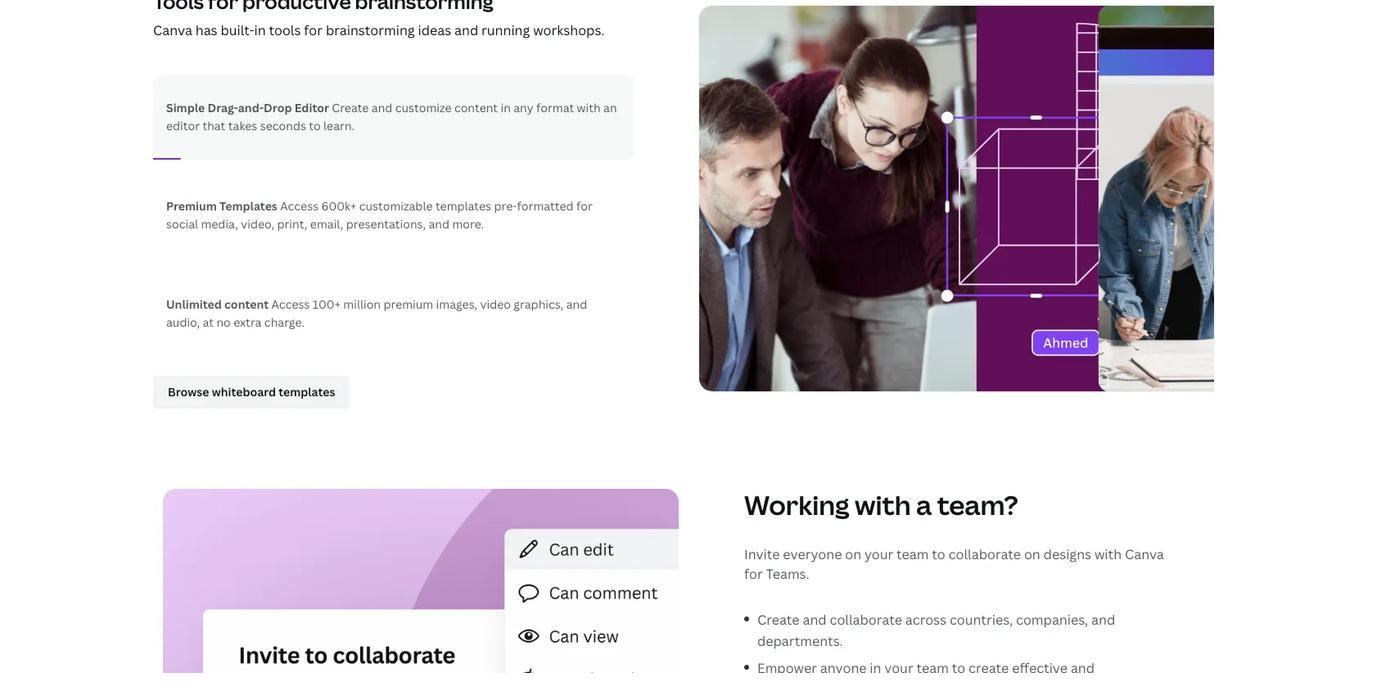 Task type: describe. For each thing, give the bounding box(es) containing it.
team?
[[937, 487, 1019, 523]]

600k+
[[321, 198, 357, 214]]

learn.
[[324, 118, 355, 134]]

invite
[[744, 545, 780, 563]]

invite everyone on your team to collaborate on designs with canva for teams.
[[744, 545, 1164, 583]]

your
[[865, 545, 894, 563]]

0 vertical spatial for
[[304, 22, 323, 40]]

create and collaborate across countries, companies, and departments.
[[758, 611, 1116, 650]]

more.
[[452, 216, 484, 232]]

working with a team?
[[744, 487, 1019, 523]]

canva inside invite everyone on your team to collaborate on designs with canva for teams.
[[1125, 545, 1164, 563]]

takes
[[228, 118, 257, 134]]

unlimited content
[[166, 296, 271, 312]]

unlimited
[[166, 296, 222, 312]]

and inside create and customize content in any format with an editor that takes seconds to learn.
[[372, 100, 393, 115]]

1 vertical spatial content
[[224, 296, 269, 312]]

formatted
[[517, 198, 574, 214]]

canva has built-in tools for brainstorming ideas and running workshops.
[[153, 22, 605, 40]]

teams.
[[766, 565, 810, 583]]

ui - unlimited content image
[[699, 5, 1215, 392]]

create for customize
[[332, 100, 369, 115]]

access for premium templates
[[280, 198, 319, 214]]

content inside create and customize content in any format with an editor that takes seconds to learn.
[[454, 100, 498, 115]]

customize
[[395, 100, 452, 115]]

across
[[906, 611, 947, 629]]

video,
[[241, 216, 274, 232]]

million
[[343, 296, 381, 312]]

collaborate inside create and collaborate across countries, companies, and departments.
[[830, 611, 902, 629]]

seconds
[[260, 118, 306, 134]]

premium
[[166, 198, 217, 214]]

1 vertical spatial with
[[855, 487, 911, 523]]

brainstorming
[[326, 22, 415, 40]]

no
[[217, 315, 231, 330]]

0 vertical spatial in
[[254, 22, 266, 40]]

video
[[480, 296, 511, 312]]

create for collaborate
[[758, 611, 800, 629]]

an
[[604, 100, 617, 115]]

any
[[514, 100, 534, 115]]



Task type: vqa. For each thing, say whether or not it's contained in the screenshot.
Weird
no



Task type: locate. For each thing, give the bounding box(es) containing it.
and inside access 600k+ customizable templates pre-formatted for social media, video, print, email, presentations, and more.
[[429, 216, 450, 232]]

for inside access 600k+ customizable templates pre-formatted for social media, video, print, email, presentations, and more.
[[577, 198, 593, 214]]

on left your
[[845, 545, 862, 563]]

1 horizontal spatial in
[[501, 100, 511, 115]]

access
[[280, 198, 319, 214], [271, 296, 310, 312]]

0 vertical spatial create
[[332, 100, 369, 115]]

1 horizontal spatial for
[[577, 198, 593, 214]]

create inside create and customize content in any format with an editor that takes seconds to learn.
[[332, 100, 369, 115]]

with
[[577, 100, 601, 115], [855, 487, 911, 523], [1095, 545, 1122, 563]]

collaborate left across
[[830, 611, 902, 629]]

0 vertical spatial access
[[280, 198, 319, 214]]

in left tools
[[254, 22, 266, 40]]

in inside create and customize content in any format with an editor that takes seconds to learn.
[[501, 100, 511, 115]]

collaborate inside invite everyone on your team to collaborate on designs with canva for teams.
[[949, 545, 1021, 563]]

1 horizontal spatial canva
[[1125, 545, 1164, 563]]

graphics,
[[514, 296, 564, 312]]

to inside invite everyone on your team to collaborate on designs with canva for teams.
[[932, 545, 946, 563]]

and
[[455, 22, 478, 40], [372, 100, 393, 115], [429, 216, 450, 232], [566, 296, 587, 312], [803, 611, 827, 629], [1092, 611, 1116, 629]]

1 vertical spatial collaborate
[[830, 611, 902, 629]]

workshops.
[[533, 22, 605, 40]]

designs
[[1044, 545, 1092, 563]]

2 horizontal spatial for
[[744, 565, 763, 583]]

0 vertical spatial with
[[577, 100, 601, 115]]

0 vertical spatial content
[[454, 100, 498, 115]]

charge.
[[264, 315, 305, 330]]

customizable
[[359, 198, 433, 214]]

templates
[[436, 198, 491, 214]]

templates
[[219, 198, 278, 214]]

simple drag-and-drop editor
[[166, 100, 332, 115]]

with inside create and customize content in any format with an editor that takes seconds to learn.
[[577, 100, 601, 115]]

1 vertical spatial access
[[271, 296, 310, 312]]

1 horizontal spatial on
[[1024, 545, 1041, 563]]

running
[[482, 22, 530, 40]]

and up departments.
[[803, 611, 827, 629]]

extra
[[234, 315, 262, 330]]

a
[[916, 487, 932, 523]]

content up extra
[[224, 296, 269, 312]]

images,
[[436, 296, 478, 312]]

access inside access 600k+ customizable templates pre-formatted for social media, video, print, email, presentations, and more.
[[280, 198, 319, 214]]

2 vertical spatial with
[[1095, 545, 1122, 563]]

canva left the has
[[153, 22, 192, 40]]

0 horizontal spatial to
[[309, 118, 321, 134]]

format
[[536, 100, 574, 115]]

collaborate down the team?
[[949, 545, 1021, 563]]

audio,
[[166, 315, 200, 330]]

1 on from the left
[[845, 545, 862, 563]]

that
[[203, 118, 226, 134]]

create inside create and collaborate across countries, companies, and departments.
[[758, 611, 800, 629]]

companies,
[[1016, 611, 1089, 629]]

1 horizontal spatial content
[[454, 100, 498, 115]]

in left any
[[501, 100, 511, 115]]

in
[[254, 22, 266, 40], [501, 100, 511, 115]]

editor
[[295, 100, 329, 115]]

access for unlimited content
[[271, 296, 310, 312]]

presentations,
[[346, 216, 426, 232]]

canva right designs
[[1125, 545, 1164, 563]]

create up learn. at the left top of the page
[[332, 100, 369, 115]]

has
[[196, 22, 217, 40]]

0 vertical spatial canva
[[153, 22, 192, 40]]

2 on from the left
[[1024, 545, 1041, 563]]

access up print, on the left top
[[280, 198, 319, 214]]

collaborate
[[949, 545, 1021, 563], [830, 611, 902, 629]]

pre-
[[494, 198, 517, 214]]

working
[[744, 487, 850, 523]]

create and customize content in any format with an editor that takes seconds to learn.
[[166, 100, 617, 134]]

canva
[[153, 22, 192, 40], [1125, 545, 1164, 563]]

create up departments.
[[758, 611, 800, 629]]

to down editor at left top
[[309, 118, 321, 134]]

2 vertical spatial for
[[744, 565, 763, 583]]

for down invite
[[744, 565, 763, 583]]

built-
[[221, 22, 254, 40]]

everyone
[[783, 545, 842, 563]]

0 horizontal spatial in
[[254, 22, 266, 40]]

content left any
[[454, 100, 498, 115]]

countries,
[[950, 611, 1013, 629]]

on
[[845, 545, 862, 563], [1024, 545, 1041, 563]]

0 horizontal spatial with
[[577, 100, 601, 115]]

and-
[[238, 100, 264, 115]]

1 vertical spatial to
[[932, 545, 946, 563]]

1 horizontal spatial to
[[932, 545, 946, 563]]

on left designs
[[1024, 545, 1041, 563]]

100+
[[313, 296, 341, 312]]

team
[[897, 545, 929, 563]]

access up the charge.
[[271, 296, 310, 312]]

to
[[309, 118, 321, 134], [932, 545, 946, 563]]

ui dragdropeditor1 image
[[714, 5, 1230, 392]]

with right designs
[[1095, 545, 1122, 563]]

editor
[[166, 118, 200, 134]]

0 horizontal spatial for
[[304, 22, 323, 40]]

for inside invite everyone on your team to collaborate on designs with canva for teams.
[[744, 565, 763, 583]]

with inside invite everyone on your team to collaborate on designs with canva for teams.
[[1095, 545, 1122, 563]]

tools
[[269, 22, 301, 40]]

1 vertical spatial in
[[501, 100, 511, 115]]

2 horizontal spatial with
[[1095, 545, 1122, 563]]

social
[[166, 216, 198, 232]]

premium
[[384, 296, 433, 312]]

simple
[[166, 100, 205, 115]]

0 horizontal spatial collaborate
[[830, 611, 902, 629]]

departments.
[[758, 632, 843, 650]]

create
[[332, 100, 369, 115], [758, 611, 800, 629]]

email,
[[310, 216, 344, 232]]

0 vertical spatial to
[[309, 118, 321, 134]]

0 horizontal spatial create
[[332, 100, 369, 115]]

0 vertical spatial collaborate
[[949, 545, 1021, 563]]

with left a
[[855, 487, 911, 523]]

drag-
[[208, 100, 238, 115]]

to right team
[[932, 545, 946, 563]]

to inside create and customize content in any format with an editor that takes seconds to learn.
[[309, 118, 321, 134]]

content
[[454, 100, 498, 115], [224, 296, 269, 312]]

1 vertical spatial canva
[[1125, 545, 1164, 563]]

0 horizontal spatial on
[[845, 545, 862, 563]]

and inside access 100+ million premium images, video graphics, and audio, at no extra charge.
[[566, 296, 587, 312]]

and right graphics,
[[566, 296, 587, 312]]

access 100+ million premium images, video graphics, and audio, at no extra charge.
[[166, 296, 587, 330]]

premium templates
[[166, 198, 280, 214]]

1 vertical spatial for
[[577, 198, 593, 214]]

for right tools
[[304, 22, 323, 40]]

media,
[[201, 216, 238, 232]]

and left more.
[[429, 216, 450, 232]]

for right formatted
[[577, 198, 593, 214]]

with left an
[[577, 100, 601, 115]]

for
[[304, 22, 323, 40], [577, 198, 593, 214], [744, 565, 763, 583]]

0 horizontal spatial content
[[224, 296, 269, 312]]

print,
[[277, 216, 307, 232]]

ideas
[[418, 22, 451, 40]]

1 vertical spatial create
[[758, 611, 800, 629]]

1 horizontal spatial collaborate
[[949, 545, 1021, 563]]

and right ideas
[[455, 22, 478, 40]]

and right 'companies,'
[[1092, 611, 1116, 629]]

1 horizontal spatial create
[[758, 611, 800, 629]]

0 horizontal spatial canva
[[153, 22, 192, 40]]

at
[[203, 315, 214, 330]]

access 600k+ customizable templates pre-formatted for social media, video, print, email, presentations, and more.
[[166, 198, 593, 232]]

and left customize
[[372, 100, 393, 115]]

drop
[[264, 100, 292, 115]]

1 horizontal spatial with
[[855, 487, 911, 523]]

access inside access 100+ million premium images, video graphics, and audio, at no extra charge.
[[271, 296, 310, 312]]



